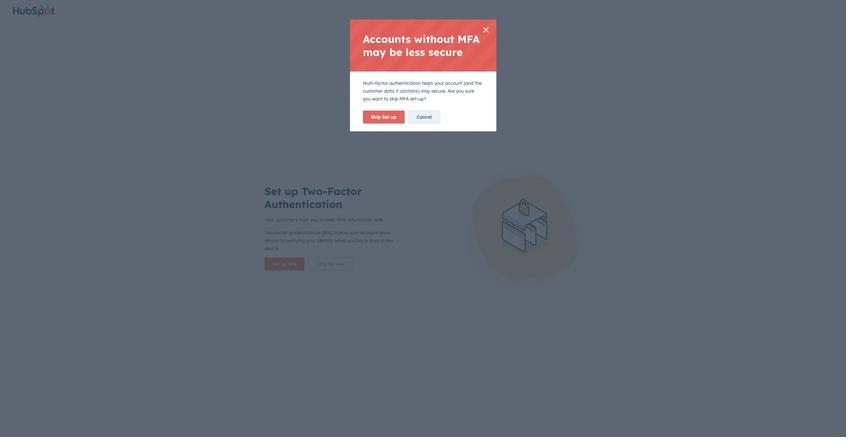 Task type: locate. For each thing, give the bounding box(es) containing it.
less
[[406, 46, 425, 59]]

google
[[422, 213, 435, 218]]

will right this
[[294, 254, 299, 259]]

authentication for multi-factor authentication helps your account (and the customer data it contains) stay secure. are you sure you want to skip mfa set-up?
[[389, 80, 421, 86]]

0 horizontal spatial mfa
[[400, 96, 409, 102]]

enhanced
[[344, 207, 362, 212]]

authentication up an
[[327, 200, 360, 206]]

log inside set up two-factor authentication (2fa) two-factor authentication is an enhanced security measure. once enabled, you'll be required to give two types of identification when you log in to hubspot. security apps, such as google authenticator, and sms text message are supported.
[[346, 213, 351, 218]]

factor up by
[[275, 230, 288, 236]]

0 vertical spatial will
[[325, 57, 332, 62]]

contains)
[[400, 88, 420, 94]]

factor
[[328, 185, 362, 198]]

be right only
[[344, 57, 349, 62]]

1 horizontal spatial log
[[346, 213, 351, 218]]

account inside two-factor authentication (2fa) makes your account more secure by verifying your identity when you log in from a new device.
[[360, 230, 378, 236]]

1 vertical spatial secure
[[265, 238, 278, 244]]

1 vertical spatial mfa
[[400, 96, 409, 102]]

apps,
[[396, 213, 406, 218]]

to
[[368, 57, 372, 62], [469, 57, 473, 62], [384, 96, 388, 102], [456, 207, 460, 212], [357, 213, 360, 218], [319, 217, 324, 223]]

without
[[414, 33, 454, 46]]

factor up two-
[[298, 187, 314, 194]]

two- up types on the top left of page
[[285, 207, 294, 212]]

will
[[325, 57, 332, 62], [294, 254, 299, 259]]

log right this
[[301, 254, 306, 259]]

mfa down contains)
[[400, 96, 409, 102]]

0 vertical spatial of
[[297, 213, 300, 218]]

factor inside multi-factor authentication helps your account (and the customer data it contains) stay secure. are you sure you want to skip mfa set-up?
[[375, 80, 388, 86]]

set inside set up two-factor authentication (2fa) two-factor authentication is an enhanced security measure. once enabled, you'll be required to give two types of identification when you log in to hubspot. security apps, such as google authenticator, and sms text message are supported.
[[285, 200, 293, 206]]

0 horizontal spatial be
[[344, 57, 349, 62]]

to inside dialog
[[319, 217, 324, 223]]

2 vertical spatial your
[[306, 238, 316, 244]]

2 horizontal spatial your
[[434, 80, 444, 86]]

in inside set up two-factor authentication (2fa) two-factor authentication is an enhanced security measure. once enabled, you'll be required to give two types of identification when you log in to hubspot. security apps, such as google authenticator, and sms text message are supported.
[[352, 213, 356, 218]]

and
[[463, 213, 470, 218], [347, 254, 354, 259]]

authentication inside two-factor authentication (2fa) makes your account more secure by verifying your identity when you log in from a new device.
[[289, 230, 320, 236]]

account up are
[[445, 80, 463, 86]]

log inside two-factor authentication (2fa) makes your account more secure by verifying your identity when you log in from a new device.
[[356, 238, 363, 244]]

security left the settings
[[410, 57, 427, 62]]

these
[[285, 57, 298, 62]]

authentication up identification
[[306, 207, 333, 212]]

0 vertical spatial when
[[327, 213, 337, 218]]

2 horizontal spatial log
[[356, 238, 363, 244]]

types
[[285, 213, 295, 218]]

permanently remove
[[285, 269, 341, 276]]

close image
[[483, 27, 489, 33]]

be for less
[[389, 46, 402, 59]]

1 vertical spatial your
[[349, 230, 359, 236]]

secure inside accounts without mfa may be less secure
[[429, 46, 463, 59]]

0 vertical spatial skip
[[371, 114, 381, 120]]

your customers trust you to keep their information safe.
[[265, 217, 384, 223]]

2 horizontal spatial be
[[434, 207, 439, 212]]

up down skip
[[391, 114, 397, 120]]

skip set up button
[[363, 111, 405, 124]]

up
[[391, 114, 397, 120], [285, 185, 298, 198], [294, 200, 300, 206], [281, 261, 287, 267]]

be right you'll on the top right
[[434, 207, 439, 212]]

authentication up set up two-factor authentication (2fa) button
[[315, 187, 354, 194]]

up inside set up two-factor authentication (2fa) two-factor authentication is an enhanced security measure. once enabled, you'll be required to give two types of identification when you log in to hubspot. security apps, such as google authenticator, and sms text message are supported.
[[294, 200, 300, 206]]

0 horizontal spatial in
[[352, 213, 356, 218]]

up inside set up two-factor authentication
[[285, 185, 298, 198]]

such
[[407, 213, 415, 218]]

factor
[[375, 80, 388, 86], [298, 187, 314, 194], [312, 200, 325, 206], [294, 207, 305, 212], [275, 230, 288, 236]]

you
[[456, 88, 464, 94], [363, 96, 371, 102], [338, 213, 344, 218], [310, 217, 318, 223], [347, 238, 355, 244], [307, 254, 314, 259]]

up left the 2fa
[[281, 261, 287, 267]]

1 vertical spatial when
[[335, 238, 346, 244]]

cancel button
[[409, 111, 440, 124]]

be inside accounts without mfa may be less secure
[[389, 46, 402, 59]]

1 horizontal spatial be
[[389, 46, 402, 59]]

to right are
[[319, 217, 324, 223]]

1 vertical spatial and
[[347, 254, 354, 259]]

(2fa) up hubspot. at top left
[[362, 200, 373, 206]]

up for set up 2fa
[[281, 261, 287, 267]]

secure.
[[431, 88, 446, 94]]

skip inside button
[[317, 261, 327, 267]]

0 horizontal spatial security
[[363, 207, 378, 212]]

text
[[285, 219, 293, 224]]

be left less
[[389, 46, 402, 59]]

skip for now button
[[309, 258, 353, 271]]

(2fa)
[[362, 200, 373, 206], [322, 230, 333, 236]]

your right makes
[[349, 230, 359, 236]]

your inside multi-factor authentication helps your account (and the customer data it contains) stay secure. are you sure you want to skip mfa set-up?
[[434, 80, 444, 86]]

to inside multi-factor authentication helps your account (and the customer data it contains) stay secure. are you sure you want to skip mfa set-up?
[[384, 96, 388, 102]]

of up message
[[297, 213, 300, 218]]

authentication inside multi-factor authentication helps your account (and the customer data it contains) stay secure. are you sure you want to skip mfa set-up?
[[389, 80, 421, 86]]

sessions,
[[356, 254, 372, 259]]

1 vertical spatial security
[[363, 207, 378, 212]]

mfa left the close icon
[[458, 33, 480, 46]]

set up two-factor authentication dialog
[[0, 0, 846, 437]]

set up 2fa button
[[265, 258, 305, 271]]

reset
[[307, 234, 321, 241]]

when
[[327, 213, 337, 218], [335, 238, 346, 244]]

account up from
[[360, 230, 378, 236]]

1 vertical spatial skip
[[317, 261, 327, 267]]

0 vertical spatial in
[[352, 213, 356, 218]]

you down an
[[338, 213, 344, 218]]

trust
[[299, 217, 309, 223]]

1 horizontal spatial secure
[[429, 46, 463, 59]]

settings
[[429, 57, 446, 62]]

two- up the authentication
[[285, 187, 298, 194]]

data
[[384, 88, 394, 94]]

measure.
[[379, 207, 395, 212]]

(2fa) up identity
[[322, 230, 333, 236]]

of left all
[[322, 254, 326, 259]]

when inside two-factor authentication (2fa) makes your account more secure by verifying your identity when you log in from a new device.
[[335, 238, 346, 244]]

authenticator,
[[436, 213, 462, 218]]

applied
[[350, 57, 366, 62]]

authentication for two-factor authentication (2fa) makes your account more secure by verifying your identity when you log in from a new device.
[[289, 230, 320, 236]]

factor up data
[[375, 80, 388, 86]]

0 horizontal spatial of
[[297, 213, 300, 218]]

all
[[327, 254, 331, 259]]

0 horizontal spatial and
[[347, 254, 354, 259]]

will left only
[[325, 57, 332, 62]]

up up types on the top left of page
[[285, 185, 298, 198]]

and right devices
[[347, 254, 354, 259]]

set for set up two-factor authentication (2fa) two-factor authentication is an enhanced security measure. once enabled, you'll be required to give two types of identification when you log in to hubspot. security apps, such as google authenticator, and sms text message are supported.
[[285, 200, 293, 206]]

log left from
[[356, 238, 363, 244]]

only
[[333, 57, 342, 62]]

1 vertical spatial (2fa)
[[322, 230, 333, 236]]

1 horizontal spatial (2fa)
[[362, 200, 373, 206]]

session reset
[[285, 234, 321, 241]]

to left skip
[[384, 96, 388, 102]]

your up 'secure.'
[[434, 80, 444, 86]]

be inside set up two-factor authentication (2fa) two-factor authentication is an enhanced security measure. once enabled, you'll be required to give two types of identification when you log in to hubspot. security apps, such as google authenticator, and sms text message are supported.
[[434, 207, 439, 212]]

when up supported.
[[327, 213, 337, 218]]

1 horizontal spatial skip
[[371, 114, 381, 120]]

0 horizontal spatial secure
[[265, 238, 278, 244]]

set left the 2fa
[[273, 261, 280, 267]]

supported.
[[318, 219, 338, 224]]

an
[[338, 207, 343, 212]]

set up two-factor authentication
[[265, 185, 362, 211]]

two-factor authentication (2fa) makes your account more secure by verifying your identity when you log in from a new device.
[[265, 230, 394, 252]]

in left from
[[364, 238, 368, 244]]

it
[[396, 88, 399, 94]]

skip down "out"
[[317, 261, 327, 267]]

1 horizontal spatial and
[[463, 213, 470, 218]]

0 vertical spatial your
[[434, 80, 444, 86]]

this will log you out of all devices and sessions, including this active one.
[[285, 254, 418, 259]]

authentication up verifying
[[289, 230, 320, 236]]

0 vertical spatial security
[[410, 57, 427, 62]]

1 horizontal spatial mfa
[[458, 33, 480, 46]]

be
[[389, 46, 402, 59], [344, 57, 349, 62], [434, 207, 439, 212]]

factor down two-
[[294, 207, 305, 212]]

mfa
[[458, 33, 480, 46], [400, 96, 409, 102]]

skip
[[390, 96, 398, 102]]

up inside accounts without mfa may be less secure dialog
[[391, 114, 397, 120]]

1 vertical spatial will
[[294, 254, 299, 259]]

more
[[379, 230, 390, 236]]

for
[[328, 261, 334, 267]]

secure
[[429, 46, 463, 59], [265, 238, 278, 244]]

skip set up
[[371, 114, 397, 120]]

account
[[392, 57, 409, 62], [475, 57, 492, 62], [445, 80, 463, 86], [360, 230, 378, 236]]

information
[[348, 217, 373, 223]]

up left two-
[[294, 200, 300, 206]]

hubspot image
[[10, 1, 18, 9]]

cancel
[[417, 114, 432, 120]]

mfa inside multi-factor authentication helps your account (and the customer data it contains) stay secure. are you sure you want to skip mfa set-up?
[[400, 96, 409, 102]]

may
[[363, 46, 386, 59]]

device.
[[265, 246, 280, 252]]

set up your
[[265, 185, 281, 198]]

new
[[385, 238, 394, 244]]

two
[[470, 207, 477, 212]]

you down makes
[[347, 238, 355, 244]]

customers
[[275, 217, 298, 223]]

factor for multi-factor authentication helps your account (and the customer data it contains) stay secure. are you sure you want to skip mfa set-up?
[[375, 80, 388, 86]]

0 horizontal spatial will
[[294, 254, 299, 259]]

up?
[[418, 96, 426, 102]]

two- up two-
[[302, 185, 328, 198]]

1 vertical spatial log
[[356, 238, 363, 244]]

1 horizontal spatial your
[[349, 230, 359, 236]]

skip inside button
[[371, 114, 381, 120]]

1 vertical spatial in
[[364, 238, 368, 244]]

log down enhanced
[[346, 213, 351, 218]]

now
[[336, 261, 345, 267]]

set inside accounts without mfa may be less secure dialog
[[382, 114, 390, 120]]

to left you.
[[368, 57, 372, 62]]

in down enhanced
[[352, 213, 356, 218]]

0 vertical spatial and
[[463, 213, 470, 218]]

secure inside two-factor authentication (2fa) makes your account more secure by verifying your identity when you log in from a new device.
[[265, 238, 278, 244]]

set up two-factor authentication (2fa) button
[[285, 199, 373, 207]]

0 horizontal spatial log
[[301, 254, 306, 259]]

set up types on the top left of page
[[285, 200, 293, 206]]

2 vertical spatial log
[[301, 254, 306, 259]]

factor inside two-factor authentication (2fa) makes your account more secure by verifying your identity when you log in from a new device.
[[275, 230, 288, 236]]

mfa inside accounts without mfa may be less secure
[[458, 33, 480, 46]]

when down makes
[[335, 238, 346, 244]]

is
[[334, 207, 337, 212]]

preferences
[[299, 57, 324, 62]]

security up hubspot. at top left
[[363, 207, 378, 212]]

two- down your
[[265, 230, 275, 236]]

0 vertical spatial secure
[[429, 46, 463, 59]]

skip down want
[[371, 114, 381, 120]]

customer
[[363, 88, 383, 94]]

authentication up contains)
[[389, 80, 421, 86]]

two- inside set up two-factor authentication (2fa) two-factor authentication is an enhanced security measure. once enabled, you'll be required to give two types of identification when you log in to hubspot. security apps, such as google authenticator, and sms text message are supported.
[[285, 207, 294, 212]]

0 vertical spatial (2fa)
[[362, 200, 373, 206]]

log
[[346, 213, 351, 218], [356, 238, 363, 244], [301, 254, 306, 259]]

1 horizontal spatial in
[[364, 238, 368, 244]]

set up 2fa
[[273, 261, 297, 267]]

set down want
[[382, 114, 390, 120]]

2fa
[[288, 261, 297, 267]]

1 horizontal spatial of
[[322, 254, 326, 259]]

set
[[382, 114, 390, 120], [265, 185, 281, 198], [285, 200, 293, 206], [273, 261, 280, 267]]

makes
[[334, 230, 348, 236]]

set inside set up two-factor authentication
[[265, 185, 281, 198]]

and down give
[[463, 213, 470, 218]]

your left identity
[[306, 238, 316, 244]]

remove
[[320, 269, 341, 276]]

0 horizontal spatial skip
[[317, 261, 327, 267]]

0 vertical spatial log
[[346, 213, 351, 218]]

0 horizontal spatial (2fa)
[[322, 230, 333, 236]]

skip
[[371, 114, 381, 120], [317, 261, 327, 267]]

0 vertical spatial mfa
[[458, 33, 480, 46]]



Task type: vqa. For each thing, say whether or not it's contained in the screenshot.
Help dropdown button
no



Task type: describe. For each thing, give the bounding box(es) containing it.
factor down two-factor authentication in the top left of the page
[[312, 200, 325, 206]]

accounts without mfa may be less secure dialog
[[350, 20, 496, 131]]

their
[[337, 217, 346, 223]]

to left give
[[456, 207, 460, 212]]

out
[[315, 254, 321, 259]]

(2fa) inside two-factor authentication (2fa) makes your account more secure by verifying your identity when you log in from a new device.
[[322, 230, 333, 236]]

these preferences will only be applied to you. for account security settings please go to account settings.
[[285, 57, 511, 62]]

settings.
[[493, 57, 511, 62]]

you.
[[373, 57, 382, 62]]

keep
[[325, 217, 335, 223]]

are
[[311, 219, 317, 224]]

factor for two-factor authentication (2fa) makes your account more secure by verifying your identity when you log in from a new device.
[[275, 230, 288, 236]]

this
[[285, 254, 293, 259]]

skip for skip for now
[[317, 261, 327, 267]]

multi-
[[363, 80, 375, 86]]

authentication for two-factor authentication
[[315, 187, 354, 194]]

1 horizontal spatial will
[[325, 57, 332, 62]]

stay
[[421, 88, 430, 94]]

identity
[[317, 238, 333, 244]]

of inside set up two-factor authentication (2fa) two-factor authentication is an enhanced security measure. once enabled, you'll be required to give two types of identification when you log in to hubspot. security apps, such as google authenticator, and sms text message are supported.
[[297, 213, 300, 218]]

helps
[[422, 80, 433, 86]]

up for set up two-factor authentication
[[285, 185, 298, 198]]

your
[[265, 217, 274, 223]]

hubspot.
[[362, 213, 379, 218]]

set for set up 2fa
[[273, 261, 280, 267]]

account right for at the top left of page
[[392, 57, 409, 62]]

safe.
[[374, 217, 384, 223]]

account right the go
[[475, 57, 492, 62]]

(and
[[464, 80, 474, 86]]

session
[[285, 234, 305, 241]]

one.
[[411, 254, 418, 259]]

be for applied
[[344, 57, 349, 62]]

1 vertical spatial of
[[322, 254, 326, 259]]

are
[[448, 88, 455, 94]]

active
[[398, 254, 409, 259]]

a
[[381, 238, 384, 244]]

set for set up two-factor authentication
[[265, 185, 281, 198]]

for
[[383, 57, 391, 62]]

when inside set up two-factor authentication (2fa) two-factor authentication is an enhanced security measure. once enabled, you'll be required to give two types of identification when you log in to hubspot. security apps, such as google authenticator, and sms text message are supported.
[[327, 213, 337, 218]]

two- inside set up two-factor authentication
[[302, 185, 328, 198]]

you'll
[[424, 207, 433, 212]]

permanently
[[285, 269, 319, 276]]

two-factor authentication
[[285, 187, 354, 194]]

factor for two-factor authentication
[[298, 187, 314, 194]]

give
[[461, 207, 469, 212]]

please
[[447, 57, 461, 62]]

accounts
[[363, 33, 411, 46]]

skip for skip set up
[[371, 114, 381, 120]]

verifying
[[286, 238, 305, 244]]

security inside set up two-factor authentication (2fa) two-factor authentication is an enhanced security measure. once enabled, you'll be required to give two types of identification when you log in to hubspot. security apps, such as google authenticator, and sms text message are supported.
[[363, 207, 378, 212]]

1 horizontal spatial security
[[410, 57, 427, 62]]

identification
[[301, 213, 326, 218]]

you inside set up two-factor authentication (2fa) two-factor authentication is an enhanced security measure. once enabled, you'll be required to give two types of identification when you log in to hubspot. security apps, such as google authenticator, and sms text message are supported.
[[338, 213, 344, 218]]

(2fa) inside set up two-factor authentication (2fa) two-factor authentication is an enhanced security measure. once enabled, you'll be required to give two types of identification when you log in to hubspot. security apps, such as google authenticator, and sms text message are supported.
[[362, 200, 373, 206]]

security
[[380, 213, 395, 218]]

0 horizontal spatial your
[[306, 238, 316, 244]]

to right the go
[[469, 57, 473, 62]]

account inside multi-factor authentication helps your account (and the customer data it contains) stay secure. are you sure you want to skip mfa set-up?
[[445, 80, 463, 86]]

you down customer
[[363, 96, 371, 102]]

as
[[417, 213, 421, 218]]

set up two-factor authentication (2fa) two-factor authentication is an enhanced security measure. once enabled, you'll be required to give two types of identification when you log in to hubspot. security apps, such as google authenticator, and sms text message are supported.
[[285, 200, 480, 224]]

skip for now
[[317, 261, 345, 267]]

authentication
[[265, 198, 343, 211]]

multi-factor authentication helps your account (and the customer data it contains) stay secure. are you sure you want to skip mfa set-up?
[[363, 80, 482, 102]]

two- inside two-factor authentication (2fa) makes your account more secure by verifying your identity when you log in from a new device.
[[265, 230, 275, 236]]

in inside two-factor authentication (2fa) makes your account more secure by verifying your identity when you log in from a new device.
[[364, 238, 368, 244]]

you left "out"
[[307, 254, 314, 259]]

by
[[280, 238, 285, 244]]

the
[[475, 80, 482, 86]]

sure
[[465, 88, 474, 94]]

want
[[372, 96, 383, 102]]

once
[[396, 207, 406, 212]]

from
[[369, 238, 380, 244]]

up for set up two-factor authentication (2fa) two-factor authentication is an enhanced security measure. once enabled, you'll be required to give two types of identification when you log in to hubspot. security apps, such as google authenticator, and sms text message are supported.
[[294, 200, 300, 206]]

Email address text field
[[285, 88, 402, 101]]

set-
[[410, 96, 418, 102]]

two-
[[301, 200, 312, 206]]

including
[[373, 254, 390, 259]]

you right trust
[[310, 217, 318, 223]]

message
[[294, 219, 310, 224]]

and inside set up two-factor authentication (2fa) two-factor authentication is an enhanced security measure. once enabled, you'll be required to give two types of identification when you log in to hubspot. security apps, such as google authenticator, and sms text message are supported.
[[463, 213, 470, 218]]

you inside two-factor authentication (2fa) makes your account more secure by verifying your identity when you log in from a new device.
[[347, 238, 355, 244]]

you right are
[[456, 88, 464, 94]]

this
[[391, 254, 397, 259]]

to down enhanced
[[357, 213, 360, 218]]

accounts without mfa may be less secure
[[363, 33, 480, 59]]

enabled,
[[407, 207, 423, 212]]

go
[[462, 57, 468, 62]]

devices
[[332, 254, 346, 259]]



